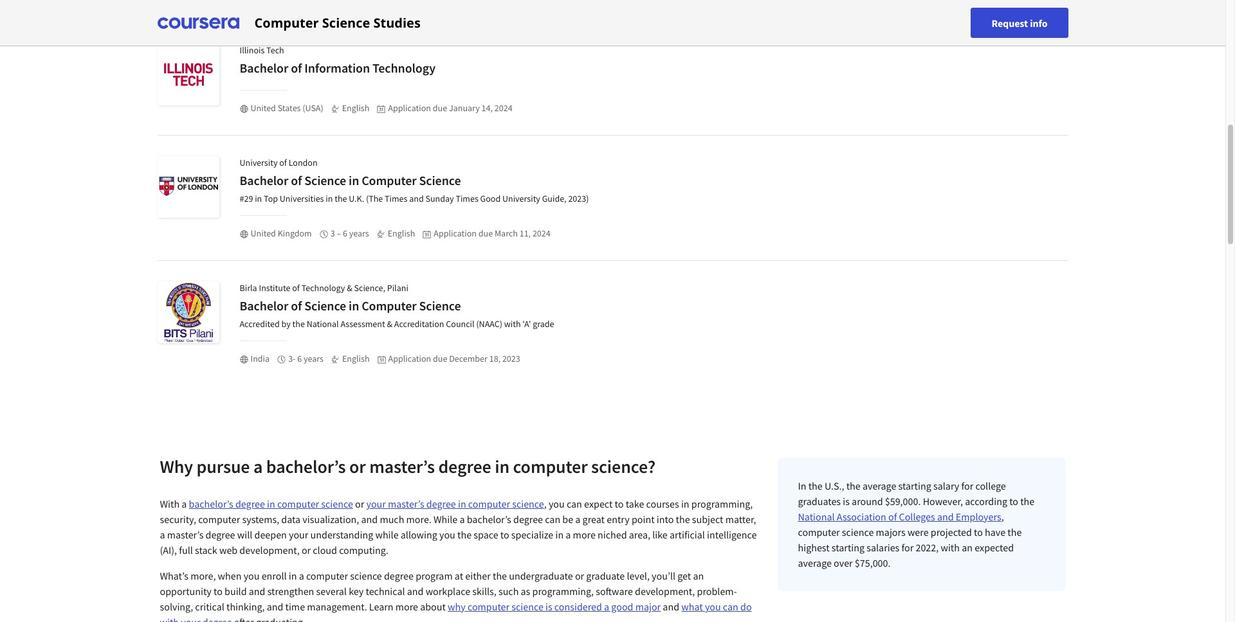 Task type: vqa. For each thing, say whether or not it's contained in the screenshot.
the right ]
no



Task type: locate. For each thing, give the bounding box(es) containing it.
more inside ', you can expect to take courses in programming, security, computer systems, data visualization, and much more. while a bachelor's degree can be a great entry point into the subject matter, a master's degree will deepen your understanding while allowing you the space to specialize in a more niched area, like artificial intelligence (ai), full stack web development, or cloud computing.'
[[573, 529, 596, 542]]

a right with
[[182, 498, 187, 511]]

, up the have
[[1001, 511, 1004, 524]]

1 vertical spatial application
[[434, 228, 477, 239]]

for down were
[[901, 542, 914, 554]]

1 vertical spatial bachelor
[[240, 172, 288, 188]]

application due march 11, 2024
[[434, 228, 550, 239]]

an
[[962, 542, 973, 554], [693, 570, 704, 583]]

more down great
[[573, 529, 596, 542]]

while
[[434, 513, 458, 526]]

science inside what's more, when you enroll in a computer science degree program at either the undergraduate or graduate level, you'll get an opportunity to build and strengthen several key technical and workplace skills, such as programming, software development, problem- solving, critical thinking, and time management. learn more about
[[350, 570, 382, 583]]

institute
[[259, 282, 290, 294]]

0 vertical spatial can
[[567, 498, 582, 511]]

the inside the 'university of london bachelor of science in computer science #29 in top universities in the u.k. (the times and sunday times good university guide, 2023)'
[[335, 193, 347, 205]]

1 horizontal spatial national
[[798, 511, 835, 524]]

programming, up why computer science is considered a good major and
[[532, 585, 594, 598]]

according
[[965, 495, 1007, 508]]

1 united from the top
[[251, 102, 276, 114]]

bachelor inside birla institute of technology & science, pilani bachelor of science in computer science accredited by the national assessment & accreditation council (naac) with 'a' grade
[[240, 298, 288, 314]]

& left science,
[[347, 282, 352, 294]]

2 bachelor from the top
[[240, 172, 288, 188]]

1 vertical spatial years
[[304, 353, 324, 365]]

, up specialize
[[544, 498, 547, 511]]

starting inside in the u.s., the average starting salary for college graduates is around $59,000. however, according to the national association of colleges and employers
[[898, 480, 931, 493]]

1 vertical spatial computer
[[362, 172, 417, 188]]

a down be
[[566, 529, 571, 542]]

and inside in the u.s., the average starting salary for college graduates is around $59,000. however, according to the national association of colleges and employers
[[937, 511, 954, 524]]

2 vertical spatial can
[[723, 601, 738, 614]]

in inside birla institute of technology & science, pilani bachelor of science in computer science accredited by the national assessment & accreditation council (naac) with 'a' grade
[[349, 298, 359, 314]]

key
[[349, 585, 364, 598]]

0 horizontal spatial can
[[545, 513, 560, 526]]

2 horizontal spatial with
[[941, 542, 960, 554]]

1 vertical spatial united
[[251, 228, 276, 239]]

the right u.s.,
[[846, 480, 860, 493]]

1 horizontal spatial 2024
[[533, 228, 550, 239]]

or inside what's more, when you enroll in a computer science degree program at either the undergraduate or graduate level, you'll get an opportunity to build and strengthen several key technical and workplace skills, such as programming, software development, problem- solving, critical thinking, and time management. learn more about
[[575, 570, 584, 583]]

1 horizontal spatial ,
[[1001, 511, 1004, 524]]

with inside what you can do with your degree
[[160, 616, 179, 623]]

0 horizontal spatial starting
[[832, 542, 865, 554]]

science,
[[354, 282, 385, 294]]

university right good
[[502, 193, 540, 205]]

more.
[[406, 513, 431, 526]]

2 vertical spatial your
[[181, 616, 200, 623]]

application for pilani
[[388, 353, 431, 365]]

you right "when"
[[244, 570, 260, 583]]

your up 'much'
[[366, 498, 386, 511]]

computer inside ', you can expect to take courses in programming, security, computer systems, data visualization, and much more. while a bachelor's degree can be a great entry point into the subject matter, a master's degree will deepen your understanding while allowing you the space to specialize in a more niched area, like artificial intelligence (ai), full stack web development, or cloud computing.'
[[198, 513, 240, 526]]

considered
[[554, 601, 602, 614]]

problem-
[[697, 585, 737, 598]]

0 horizontal spatial 2024
[[495, 102, 512, 114]]

1 vertical spatial with
[[941, 542, 960, 554]]

to inside in the u.s., the average starting salary for college graduates is around $59,000. however, according to the national association of colleges and employers
[[1009, 495, 1018, 508]]

university up #29
[[240, 157, 278, 169]]

1 vertical spatial starting
[[832, 542, 865, 554]]

much
[[380, 513, 404, 526]]

2 vertical spatial computer
[[362, 298, 417, 314]]

computer up "tech"
[[254, 14, 319, 31]]

0 vertical spatial programming,
[[691, 498, 753, 511]]

0 vertical spatial &
[[347, 282, 352, 294]]

you inside what's more, when you enroll in a computer science degree program at either the undergraduate or graduate level, you'll get an opportunity to build and strengthen several key technical and workplace skills, such as programming, software development, problem- solving, critical thinking, and time management. learn more about
[[244, 570, 260, 583]]

science down as at bottom left
[[512, 601, 543, 614]]

due left march
[[478, 228, 493, 239]]

science
[[321, 498, 353, 511], [512, 498, 544, 511], [842, 526, 874, 539], [350, 570, 382, 583], [512, 601, 543, 614]]

bachelor's
[[266, 455, 346, 479], [189, 498, 233, 511], [467, 513, 511, 526]]

computer up "several"
[[306, 570, 348, 583]]

0 horizontal spatial is
[[545, 601, 552, 614]]

development, down you'll
[[635, 585, 695, 598]]

0 vertical spatial bachelor
[[240, 60, 288, 76]]

0 vertical spatial your
[[366, 498, 386, 511]]

6 right 3-
[[297, 353, 302, 365]]

0 horizontal spatial an
[[693, 570, 704, 583]]

majors
[[876, 526, 905, 539]]

1 horizontal spatial is
[[843, 495, 850, 508]]

0 horizontal spatial national
[[307, 318, 339, 330]]

why
[[160, 455, 193, 479]]

3 bachelor from the top
[[240, 298, 288, 314]]

you down problem- at the right bottom of page
[[705, 601, 721, 614]]

an inside what's more, when you enroll in a computer science degree program at either the undergraduate or graduate level, you'll get an opportunity to build and strengthen several key technical and workplace skills, such as programming, software development, problem- solving, critical thinking, and time management. learn more about
[[693, 570, 704, 583]]

1 horizontal spatial can
[[567, 498, 582, 511]]

salaries
[[867, 542, 899, 554]]

bachelor inside illinois tech bachelor of information technology
[[240, 60, 288, 76]]

and up thinking,
[[249, 585, 265, 598]]

1 vertical spatial development,
[[635, 585, 695, 598]]

0 vertical spatial average
[[863, 480, 896, 493]]

years right – at the left of the page
[[349, 228, 369, 239]]

science
[[322, 14, 370, 31], [304, 172, 346, 188], [419, 172, 461, 188], [304, 298, 346, 314], [419, 298, 461, 314]]

0 vertical spatial 2024
[[495, 102, 512, 114]]

to up critical
[[214, 585, 222, 598]]

1 vertical spatial programming,
[[532, 585, 594, 598]]

technical
[[366, 585, 405, 598]]

of right institute
[[292, 282, 300, 294]]

united
[[251, 102, 276, 114], [251, 228, 276, 239]]

times
[[385, 193, 407, 205], [456, 193, 478, 205]]

technology
[[372, 60, 436, 76], [301, 282, 345, 294]]

1 bachelor from the top
[[240, 60, 288, 76]]

or inside ', you can expect to take courses in programming, security, computer systems, data visualization, and much more. while a bachelor's degree can be a great entry point into the subject matter, a master's degree will deepen your understanding while allowing you the space to specialize in a more niched area, like artificial intelligence (ai), full stack web development, or cloud computing.'
[[302, 544, 311, 557]]

a right pursue
[[253, 455, 263, 479]]

to
[[1009, 495, 1018, 508], [615, 498, 624, 511], [974, 526, 983, 539], [500, 529, 509, 542], [214, 585, 222, 598]]

degree up systems,
[[235, 498, 265, 511]]

your
[[366, 498, 386, 511], [289, 529, 308, 542], [181, 616, 200, 623]]

2022,
[[916, 542, 939, 554]]

bachelor up top
[[240, 172, 288, 188]]

the up such
[[493, 570, 507, 583]]

1 horizontal spatial 6
[[343, 228, 347, 239]]

pilani
[[387, 282, 408, 294]]

your inside what you can do with your degree
[[181, 616, 200, 623]]

degree
[[438, 455, 491, 479], [235, 498, 265, 511], [426, 498, 456, 511], [513, 513, 543, 526], [206, 529, 235, 542], [384, 570, 414, 583], [202, 616, 232, 623]]

with inside , computer science majors were projected to have the highest starting salaries for 2022, with an expected average over $75,000.
[[941, 542, 960, 554]]

bachelor
[[240, 60, 288, 76], [240, 172, 288, 188], [240, 298, 288, 314]]

0 vertical spatial united
[[251, 102, 276, 114]]

'a'
[[523, 318, 531, 330]]

0 horizontal spatial times
[[385, 193, 407, 205]]

1 vertical spatial more
[[395, 601, 418, 614]]

times right (the
[[385, 193, 407, 205]]

security,
[[160, 513, 196, 526]]

a up (ai),
[[160, 529, 165, 542]]

computer up will
[[198, 513, 240, 526]]

0 vertical spatial an
[[962, 542, 973, 554]]

2 vertical spatial bachelor
[[240, 298, 288, 314]]

application due january 14, 2024
[[388, 102, 512, 114]]

science down "london"
[[304, 172, 346, 188]]

learn
[[369, 601, 393, 614]]

united left states
[[251, 102, 276, 114]]

university of london image
[[157, 156, 219, 218]]

1 horizontal spatial with
[[504, 318, 521, 330]]

the right in
[[808, 480, 823, 493]]

, inside ', you can expect to take courses in programming, security, computer systems, data visualization, and much more. while a bachelor's degree can be a great entry point into the subject matter, a master's degree will deepen your understanding while allowing you the space to specialize in a more niched area, like artificial intelligence (ai), full stack web development, or cloud computing.'
[[544, 498, 547, 511]]

and left time
[[267, 601, 283, 614]]

1 vertical spatial average
[[798, 557, 832, 570]]

computer inside , computer science majors were projected to have the highest starting salaries for 2022, with an expected average over $75,000.
[[798, 526, 840, 539]]

2 horizontal spatial bachelor's
[[467, 513, 511, 526]]

united for united kingdom
[[251, 228, 276, 239]]

1 horizontal spatial times
[[456, 193, 478, 205]]

is left considered
[[545, 601, 552, 614]]

bachelor up accredited at left bottom
[[240, 298, 288, 314]]

the right by
[[292, 318, 305, 330]]

take
[[626, 498, 644, 511]]

salary
[[933, 480, 959, 493]]

due for in
[[478, 228, 493, 239]]

2 times from the left
[[456, 193, 478, 205]]

starting up over
[[832, 542, 865, 554]]

1 horizontal spatial an
[[962, 542, 973, 554]]

average up around
[[863, 480, 896, 493]]

matter,
[[725, 513, 756, 526]]

more inside what's more, when you enroll in a computer science degree program at either the undergraduate or graduate level, you'll get an opportunity to build and strengthen several key technical and workplace skills, such as programming, software development, problem- solving, critical thinking, and time management. learn more about
[[395, 601, 418, 614]]

can for what
[[723, 601, 738, 614]]

programming, inside what's more, when you enroll in a computer science degree program at either the undergraduate or graduate level, you'll get an opportunity to build and strengthen several key technical and workplace skills, such as programming, software development, problem- solving, critical thinking, and time management. learn more about
[[532, 585, 594, 598]]

1 vertical spatial &
[[387, 318, 392, 330]]

science up sunday
[[419, 172, 461, 188]]

18,
[[489, 353, 501, 365]]

science inside , computer science majors were projected to have the highest starting salaries for 2022, with an expected average over $75,000.
[[842, 526, 874, 539]]

bachelor's up space
[[467, 513, 511, 526]]

0 vertical spatial more
[[573, 529, 596, 542]]

either
[[465, 570, 491, 583]]

master's
[[369, 455, 435, 479], [388, 498, 424, 511], [167, 529, 203, 542]]

the right the have
[[1008, 526, 1022, 539]]

1 vertical spatial your
[[289, 529, 308, 542]]

0 horizontal spatial ,
[[544, 498, 547, 511]]

computer
[[254, 14, 319, 31], [362, 172, 417, 188], [362, 298, 417, 314]]

1 vertical spatial university
[[502, 193, 540, 205]]

0 horizontal spatial technology
[[301, 282, 345, 294]]

the
[[335, 193, 347, 205], [292, 318, 305, 330], [808, 480, 823, 493], [846, 480, 860, 493], [1020, 495, 1034, 508], [676, 513, 690, 526], [1008, 526, 1022, 539], [457, 529, 472, 542], [493, 570, 507, 583]]

0 vertical spatial with
[[504, 318, 521, 330]]

english for in
[[388, 228, 415, 239]]

1 vertical spatial 6
[[297, 353, 302, 365]]

english down assessment
[[342, 353, 370, 365]]

employers
[[956, 511, 1001, 524]]

illinois
[[240, 44, 265, 56]]

can for ,
[[567, 498, 582, 511]]

1 horizontal spatial university
[[502, 193, 540, 205]]

master's up 'much'
[[369, 455, 435, 479]]

skills,
[[472, 585, 496, 598]]

1 horizontal spatial programming,
[[691, 498, 753, 511]]

& right assessment
[[387, 318, 392, 330]]

english right (usa)
[[342, 102, 369, 114]]

computer down pilani
[[362, 298, 417, 314]]

technology inside illinois tech bachelor of information technology
[[372, 60, 436, 76]]

at
[[455, 570, 463, 583]]

0 vertical spatial years
[[349, 228, 369, 239]]

united states (usa)
[[251, 102, 323, 114]]

0 horizontal spatial university
[[240, 157, 278, 169]]

development, down deepen
[[240, 544, 300, 557]]

or left the cloud
[[302, 544, 311, 557]]

0 horizontal spatial with
[[160, 616, 179, 623]]

u.k.
[[349, 193, 364, 205]]

programming, inside ', you can expect to take courses in programming, security, computer systems, data visualization, and much more. while a bachelor's degree can be a great entry point into the subject matter, a master's degree will deepen your understanding while allowing you the space to specialize in a more niched area, like artificial intelligence (ai), full stack web development, or cloud computing.'
[[691, 498, 753, 511]]

or left graduate
[[575, 570, 584, 583]]

to right according
[[1009, 495, 1018, 508]]

0 horizontal spatial programming,
[[532, 585, 594, 598]]

master's up full
[[167, 529, 203, 542]]

is inside in the u.s., the average starting salary for college graduates is around $59,000. however, according to the national association of colleges and employers
[[843, 495, 850, 508]]

systems,
[[242, 513, 279, 526]]

times left good
[[456, 193, 478, 205]]

0 horizontal spatial more
[[395, 601, 418, 614]]

good
[[611, 601, 633, 614]]

science down association
[[842, 526, 874, 539]]

you'll
[[652, 570, 675, 583]]

sunday
[[426, 193, 454, 205]]

strengthen
[[267, 585, 314, 598]]

a up strengthen
[[299, 570, 304, 583]]

1 horizontal spatial average
[[863, 480, 896, 493]]

0 vertical spatial 6
[[343, 228, 347, 239]]

1 vertical spatial 2024
[[533, 228, 550, 239]]

0 horizontal spatial for
[[901, 542, 914, 554]]

when
[[218, 570, 242, 583]]

of up majors at the bottom of the page
[[888, 511, 897, 524]]

, for take
[[544, 498, 547, 511]]

states
[[278, 102, 301, 114]]

years right 3-
[[304, 353, 324, 365]]

0 vertical spatial technology
[[372, 60, 436, 76]]

computer up 'data'
[[277, 498, 319, 511]]

2 vertical spatial application
[[388, 353, 431, 365]]

1 horizontal spatial technology
[[372, 60, 436, 76]]

an right get
[[693, 570, 704, 583]]

science up key
[[350, 570, 382, 583]]

bachelor down "tech"
[[240, 60, 288, 76]]

0 vertical spatial development,
[[240, 544, 300, 557]]

, inside , computer science majors were projected to have the highest starting salaries for 2022, with an expected average over $75,000.
[[1001, 511, 1004, 524]]

1 vertical spatial english
[[388, 228, 415, 239]]

application down sunday
[[434, 228, 477, 239]]

degree up specialize
[[513, 513, 543, 526]]

a left good
[[604, 601, 609, 614]]

0 horizontal spatial years
[[304, 353, 324, 365]]

national down graduates
[[798, 511, 835, 524]]

application for in
[[434, 228, 477, 239]]

can left the do
[[723, 601, 738, 614]]

science up council
[[419, 298, 461, 314]]

with down solving,
[[160, 616, 179, 623]]

1 vertical spatial is
[[545, 601, 552, 614]]

2023)
[[568, 193, 589, 205]]

your master's degree in computer science link
[[366, 498, 544, 511]]

for inside in the u.s., the average starting salary for college graduates is around $59,000. however, according to the national association of colleges and employers
[[961, 480, 973, 493]]

guide,
[[542, 193, 566, 205]]

and inside the 'university of london bachelor of science in computer science #29 in top universities in the u.k. (the times and sunday times good university guide, 2023)'
[[409, 193, 424, 205]]

degree up the technical
[[384, 570, 414, 583]]

computer up the highest
[[798, 526, 840, 539]]

stack
[[195, 544, 217, 557]]

2 vertical spatial with
[[160, 616, 179, 623]]

1 horizontal spatial &
[[387, 318, 392, 330]]

the right according
[[1020, 495, 1034, 508]]

0 vertical spatial bachelor's
[[266, 455, 346, 479]]

to inside what's more, when you enroll in a computer science degree program at either the undergraduate or graduate level, you'll get an opportunity to build and strengthen several key technical and workplace skills, such as programming, software development, problem- solving, critical thinking, and time management. learn more about
[[214, 585, 222, 598]]

,
[[544, 498, 547, 511], [1001, 511, 1004, 524]]

universities
[[280, 193, 324, 205]]

with left 'a'
[[504, 318, 521, 330]]

2 horizontal spatial can
[[723, 601, 738, 614]]

can up be
[[567, 498, 582, 511]]

national inside birla institute of technology & science, pilani bachelor of science in computer science accredited by the national assessment & accreditation council (naac) with 'a' grade
[[307, 318, 339, 330]]

time
[[285, 601, 305, 614]]

1 vertical spatial bachelor's
[[189, 498, 233, 511]]

with down projected on the right bottom of the page
[[941, 542, 960, 554]]

2 vertical spatial master's
[[167, 529, 203, 542]]

0 horizontal spatial &
[[347, 282, 352, 294]]

association
[[837, 511, 886, 524]]

such
[[498, 585, 519, 598]]

1 horizontal spatial your
[[289, 529, 308, 542]]

0 vertical spatial master's
[[369, 455, 435, 479]]

english right 3 – 6 years
[[388, 228, 415, 239]]

0 vertical spatial university
[[240, 157, 278, 169]]

starting up $59,000.
[[898, 480, 931, 493]]

december
[[449, 353, 488, 365]]

0 vertical spatial starting
[[898, 480, 931, 493]]

due
[[433, 102, 447, 114], [478, 228, 493, 239], [433, 353, 447, 365]]

national right by
[[307, 318, 339, 330]]

computer up (the
[[362, 172, 417, 188]]

united left kingdom
[[251, 228, 276, 239]]

development,
[[240, 544, 300, 557], [635, 585, 695, 598]]

0 horizontal spatial average
[[798, 557, 832, 570]]

2 united from the top
[[251, 228, 276, 239]]

or up visualization,
[[355, 498, 364, 511]]

1 horizontal spatial for
[[961, 480, 973, 493]]

united for united states (usa)
[[251, 102, 276, 114]]

several
[[316, 585, 347, 598]]

degree inside what you can do with your degree
[[202, 616, 232, 623]]

2 vertical spatial english
[[342, 353, 370, 365]]

2 vertical spatial due
[[433, 353, 447, 365]]

in the u.s., the average starting salary for college graduates is around $59,000. however, according to the national association of colleges and employers
[[798, 480, 1034, 524]]

the left u.k.
[[335, 193, 347, 205]]

for right 'salary'
[[961, 480, 973, 493]]

1 horizontal spatial starting
[[898, 480, 931, 493]]

specialize
[[511, 529, 553, 542]]

an down projected on the right bottom of the page
[[962, 542, 973, 554]]

can inside what you can do with your degree
[[723, 601, 738, 614]]

and left 'much'
[[361, 513, 378, 526]]

request info
[[991, 16, 1048, 29]]

$75,000.
[[855, 557, 891, 570]]

1 vertical spatial technology
[[301, 282, 345, 294]]

coursera image
[[157, 13, 239, 33]]

0 vertical spatial is
[[843, 495, 850, 508]]

your down 'data'
[[289, 529, 308, 542]]

3- 6 years
[[288, 353, 324, 365]]

with inside birla institute of technology & science, pilani bachelor of science in computer science accredited by the national assessment & accreditation council (naac) with 'a' grade
[[504, 318, 521, 330]]

3-
[[288, 353, 296, 365]]

1 horizontal spatial development,
[[635, 585, 695, 598]]

bachelor's up security,
[[189, 498, 233, 511]]

$59,000.
[[885, 495, 921, 508]]

1 vertical spatial for
[[901, 542, 914, 554]]

illinois tech image
[[157, 44, 219, 105]]

and left what
[[663, 601, 679, 614]]

0 vertical spatial national
[[307, 318, 339, 330]]

1 vertical spatial an
[[693, 570, 704, 583]]

2024 right 11,
[[533, 228, 550, 239]]

1 vertical spatial national
[[798, 511, 835, 524]]

niched
[[598, 529, 627, 542]]

due for pilani
[[433, 353, 447, 365]]

2 vertical spatial bachelor's
[[467, 513, 511, 526]]

of left information
[[291, 60, 302, 76]]



Task type: describe. For each thing, give the bounding box(es) containing it.
, for projected
[[1001, 511, 1004, 524]]

0 vertical spatial english
[[342, 102, 369, 114]]

in inside what's more, when you enroll in a computer science degree program at either the undergraduate or graduate level, you'll get an opportunity to build and strengthen several key technical and workplace skills, such as programming, software development, problem- solving, critical thinking, and time management. learn more about
[[289, 570, 297, 583]]

the left space
[[457, 529, 472, 542]]

allowing
[[401, 529, 437, 542]]

2 horizontal spatial your
[[366, 498, 386, 511]]

science up assessment
[[304, 298, 346, 314]]

birla
[[240, 282, 257, 294]]

level,
[[627, 570, 650, 583]]

college
[[975, 480, 1006, 493]]

understanding
[[310, 529, 373, 542]]

of inside in the u.s., the average starting salary for college graduates is around $59,000. however, according to the national association of colleges and employers
[[888, 511, 897, 524]]

however,
[[923, 495, 963, 508]]

technology inside birla institute of technology & science, pilani bachelor of science in computer science accredited by the national assessment & accreditation council (naac) with 'a' grade
[[301, 282, 345, 294]]

solving,
[[160, 601, 193, 614]]

subject
[[692, 513, 723, 526]]

around
[[852, 495, 883, 508]]

a inside what's more, when you enroll in a computer science degree program at either the undergraduate or graduate level, you'll get an opportunity to build and strengthen several key technical and workplace skills, such as programming, software development, problem- solving, critical thinking, and time management. learn more about
[[299, 570, 304, 583]]

request
[[991, 16, 1028, 29]]

master's inside ', you can expect to take courses in programming, security, computer systems, data visualization, and much more. while a bachelor's degree can be a great entry point into the subject matter, a master's degree will deepen your understanding while allowing you the space to specialize in a more niched area, like artificial intelligence (ai), full stack web development, or cloud computing.'
[[167, 529, 203, 542]]

what's
[[160, 570, 188, 583]]

computer up be
[[513, 455, 588, 479]]

as
[[521, 585, 530, 598]]

1 horizontal spatial bachelor's
[[266, 455, 346, 479]]

artificial
[[670, 529, 705, 542]]

bachelor's inside ', you can expect to take courses in programming, security, computer systems, data visualization, and much more. while a bachelor's degree can be a great entry point into the subject matter, a master's degree will deepen your understanding while allowing you the space to specialize in a more niched area, like artificial intelligence (ai), full stack web development, or cloud computing.'
[[467, 513, 511, 526]]

for inside , computer science majors were projected to have the highest starting salaries for 2022, with an expected average over $75,000.
[[901, 542, 914, 554]]

starting inside , computer science majors were projected to have the highest starting salaries for 2022, with an expected average over $75,000.
[[832, 542, 865, 554]]

info
[[1030, 16, 1048, 29]]

why computer science is considered a good major and
[[448, 601, 681, 614]]

january
[[449, 102, 480, 114]]

build
[[225, 585, 247, 598]]

computer inside the 'university of london bachelor of science in computer science #29 in top universities in the u.k. (the times and sunday times good university guide, 2023)'
[[362, 172, 417, 188]]

entry
[[607, 513, 630, 526]]

birla institute of technology & science, pilani image
[[157, 282, 219, 343]]

full
[[179, 544, 193, 557]]

(usa)
[[302, 102, 323, 114]]

expected
[[975, 542, 1014, 554]]

expect
[[584, 498, 613, 511]]

science?
[[591, 455, 655, 479]]

#29
[[240, 193, 253, 205]]

projected
[[931, 526, 972, 539]]

of up 3-
[[291, 298, 302, 314]]

a right while
[[460, 513, 465, 526]]

you up be
[[549, 498, 565, 511]]

of inside illinois tech bachelor of information technology
[[291, 60, 302, 76]]

with a bachelor's degree in computer science or your master's degree in computer science
[[160, 498, 544, 511]]

degree up your master's degree in computer science link on the bottom of page
[[438, 455, 491, 479]]

about
[[420, 601, 446, 614]]

or up with a bachelor's degree in computer science or your master's degree in computer science
[[349, 455, 366, 479]]

why
[[448, 601, 466, 614]]

development, inside ', you can expect to take courses in programming, security, computer systems, data visualization, and much more. while a bachelor's degree can be a great entry point into the subject matter, a master's degree will deepen your understanding while allowing you the space to specialize in a more niched area, like artificial intelligence (ai), full stack web development, or cloud computing.'
[[240, 544, 300, 557]]

more,
[[190, 570, 216, 583]]

0 horizontal spatial bachelor's
[[189, 498, 233, 511]]

of left "london"
[[279, 157, 287, 169]]

what you can do with your degree link
[[160, 601, 752, 623]]

0 vertical spatial application
[[388, 102, 431, 114]]

india
[[251, 353, 270, 365]]

graduate
[[586, 570, 625, 583]]

you down while
[[439, 529, 455, 542]]

what
[[681, 601, 703, 614]]

and up about
[[407, 585, 424, 598]]

0 vertical spatial due
[[433, 102, 447, 114]]

visualization,
[[303, 513, 359, 526]]

area,
[[629, 529, 650, 542]]

tech
[[266, 44, 284, 56]]

why computer science is considered a good major link
[[448, 601, 661, 614]]

bachelor inside the 'university of london bachelor of science in computer science #29 in top universities in the u.k. (the times and sunday times good university guide, 2023)'
[[240, 172, 288, 188]]

highest
[[798, 542, 830, 554]]

to right space
[[500, 529, 509, 542]]

the inside , computer science majors were projected to have the highest starting salaries for 2022, with an expected average over $75,000.
[[1008, 526, 1022, 539]]

with
[[160, 498, 180, 511]]

14,
[[482, 102, 493, 114]]

3 – 6 years
[[330, 228, 369, 239]]

1 times from the left
[[385, 193, 407, 205]]

bachelor's degree in computer science link
[[189, 498, 353, 511]]

cloud
[[313, 544, 337, 557]]

average inside in the u.s., the average starting salary for college graduates is around $59,000. however, according to the national association of colleges and employers
[[863, 480, 896, 493]]

assessment
[[341, 318, 385, 330]]

while
[[375, 529, 399, 542]]

to up entry
[[615, 498, 624, 511]]

undergraduate
[[509, 570, 573, 583]]

, you can expect to take courses in programming, security, computer systems, data visualization, and much more. while a bachelor's degree can be a great entry point into the subject matter, a master's degree will deepen your understanding while allowing you the space to specialize in a more niched area, like artificial intelligence (ai), full stack web development, or cloud computing.
[[160, 498, 757, 557]]

science up specialize
[[512, 498, 544, 511]]

you inside what you can do with your degree
[[705, 601, 721, 614]]

development, inside what's more, when you enroll in a computer science degree program at either the undergraduate or graduate level, you'll get an opportunity to build and strengthen several key technical and workplace skills, such as programming, software development, problem- solving, critical thinking, and time management. learn more about
[[635, 585, 695, 598]]

computer inside birla institute of technology & science, pilani bachelor of science in computer science accredited by the national assessment & accreditation council (naac) with 'a' grade
[[362, 298, 417, 314]]

accreditation
[[394, 318, 444, 330]]

information
[[304, 60, 370, 76]]

major
[[635, 601, 661, 614]]

deepen
[[254, 529, 287, 542]]

get
[[677, 570, 691, 583]]

3
[[330, 228, 335, 239]]

a right be
[[575, 513, 580, 526]]

computer up space
[[468, 498, 510, 511]]

courses
[[646, 498, 679, 511]]

science up visualization,
[[321, 498, 353, 511]]

computer inside what's more, when you enroll in a computer science degree program at either the undergraduate or graduate level, you'll get an opportunity to build and strengthen several key technical and workplace skills, such as programming, software development, problem- solving, critical thinking, and time management. learn more about
[[306, 570, 348, 583]]

space
[[474, 529, 498, 542]]

computer science studies
[[254, 14, 421, 31]]

united kingdom
[[251, 228, 312, 239]]

accredited
[[240, 318, 280, 330]]

your inside ', you can expect to take courses in programming, security, computer systems, data visualization, and much more. while a bachelor's degree can be a great entry point into the subject matter, a master's degree will deepen your understanding while allowing you the space to specialize in a more niched area, like artificial intelligence (ai), full stack web development, or cloud computing.'
[[289, 529, 308, 542]]

great
[[583, 513, 605, 526]]

1 horizontal spatial years
[[349, 228, 369, 239]]

an inside , computer science majors were projected to have the highest starting salaries for 2022, with an expected average over $75,000.
[[962, 542, 973, 554]]

the inside birla institute of technology & science, pilani bachelor of science in computer science accredited by the national assessment & accreditation council (naac) with 'a' grade
[[292, 318, 305, 330]]

will
[[237, 529, 252, 542]]

application due december 18, 2023
[[388, 353, 520, 365]]

2024 for application due march 11, 2024
[[533, 228, 550, 239]]

11,
[[520, 228, 531, 239]]

1 vertical spatial master's
[[388, 498, 424, 511]]

degree inside what's more, when you enroll in a computer science degree program at either the undergraduate or graduate level, you'll get an opportunity to build and strengthen several key technical and workplace skills, such as programming, software development, problem- solving, critical thinking, and time management. learn more about
[[384, 570, 414, 583]]

, computer science majors were projected to have the highest starting salaries for 2022, with an expected average over $75,000.
[[798, 511, 1022, 570]]

national inside in the u.s., the average starting salary for college graduates is around $59,000. however, according to the national association of colleges and employers
[[798, 511, 835, 524]]

computer down skills, at the left of the page
[[468, 601, 510, 614]]

english for pilani
[[342, 353, 370, 365]]

u.s.,
[[825, 480, 844, 493]]

grade
[[533, 318, 554, 330]]

were
[[908, 526, 929, 539]]

be
[[562, 513, 573, 526]]

good
[[480, 193, 501, 205]]

and inside ', you can expect to take courses in programming, security, computer systems, data visualization, and much more. while a bachelor's degree can be a great entry point into the subject matter, a master's degree will deepen your understanding while allowing you the space to specialize in a more niched area, like artificial intelligence (ai), full stack web development, or cloud computing.'
[[361, 513, 378, 526]]

pursue
[[197, 455, 250, 479]]

university of london bachelor of science in computer science #29 in top universities in the u.k. (the times and sunday times good university guide, 2023)
[[240, 157, 589, 205]]

over
[[834, 557, 853, 570]]

do
[[740, 601, 752, 614]]

the up artificial
[[676, 513, 690, 526]]

0 vertical spatial computer
[[254, 14, 319, 31]]

program
[[416, 570, 453, 583]]

london
[[289, 157, 318, 169]]

2024 for application due january 14, 2024
[[495, 102, 512, 114]]

science up illinois tech bachelor of information technology
[[322, 14, 370, 31]]

by
[[281, 318, 291, 330]]

the inside what's more, when you enroll in a computer science degree program at either the undergraduate or graduate level, you'll get an opportunity to build and strengthen several key technical and workplace skills, such as programming, software development, problem- solving, critical thinking, and time management. learn more about
[[493, 570, 507, 583]]

illinois tech bachelor of information technology
[[240, 44, 436, 76]]

degree up "web"
[[206, 529, 235, 542]]

request info button
[[971, 8, 1068, 38]]

degree up while
[[426, 498, 456, 511]]

(naac)
[[476, 318, 502, 330]]

0 horizontal spatial 6
[[297, 353, 302, 365]]

graduates
[[798, 495, 841, 508]]

to inside , computer science majors were projected to have the highest starting salaries for 2022, with an expected average over $75,000.
[[974, 526, 983, 539]]

workplace
[[426, 585, 470, 598]]

into
[[657, 513, 674, 526]]

2023
[[502, 353, 520, 365]]

of down "london"
[[291, 172, 302, 188]]

average inside , computer science majors were projected to have the highest starting salaries for 2022, with an expected average over $75,000.
[[798, 557, 832, 570]]



